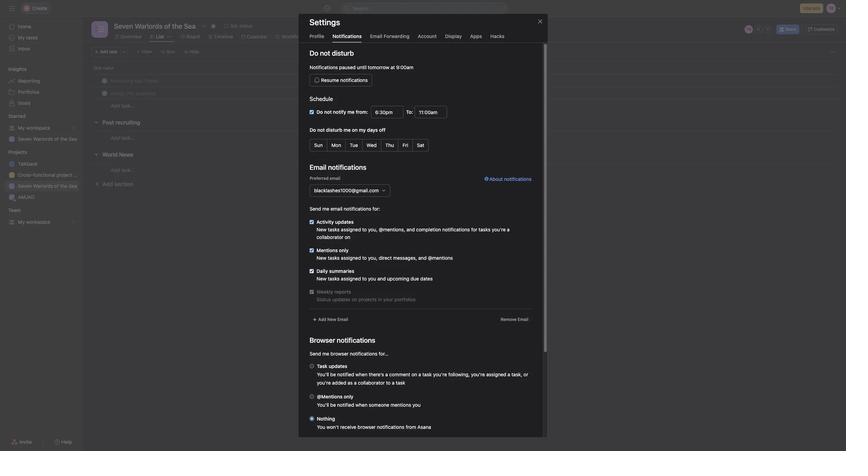 Task type: vqa. For each thing, say whether or not it's contained in the screenshot.


Task type: describe. For each thing, give the bounding box(es) containing it.
post recruiting button
[[103, 116, 140, 129]]

weekly reports status updates on projects in your portfolios
[[316, 289, 416, 303]]

cross-
[[18, 172, 33, 178]]

for
[[471, 227, 477, 233]]

account button
[[418, 33, 437, 43]]

dashboard link
[[311, 33, 342, 41]]

fri
[[403, 142, 408, 148]]

black
[[328, 78, 339, 83]]

or
[[524, 372, 528, 378]]

task… inside "header untitled section" tree grid
[[121, 103, 134, 109]]

world
[[103, 152, 118, 158]]

my
[[359, 127, 366, 133]]

notified for updates
[[337, 372, 354, 378]]

task inside button
[[109, 49, 117, 54]]

the inside projects element
[[60, 183, 67, 189]]

a down comment at bottom left
[[392, 380, 394, 386]]

direct
[[379, 255, 392, 261]]

and inside activity updates new tasks assigned to you, @mentions, and completion notifications for tasks you're a collaborator on
[[406, 227, 415, 233]]

asana
[[417, 425, 431, 431]]

assignee
[[308, 65, 326, 71]]

when for someone
[[355, 403, 367, 408]]

my tasks link
[[4, 32, 79, 43]]

add up task name
[[100, 49, 108, 54]]

my for my workspace link within teams element
[[18, 219, 25, 225]]

post
[[103, 120, 114, 126]]

add task… button for recruiting
[[111, 134, 134, 142]]

browser notifications
[[310, 337, 375, 345]]

apps button
[[470, 33, 482, 43]]

remove email button
[[497, 315, 532, 325]]

Recruiting top Pirates text field
[[109, 77, 161, 84]]

of for second seven warlords of the sea link from the top of the page
[[54, 183, 59, 189]]

0 horizontal spatial you're
[[317, 380, 331, 386]]

resume notifications button
[[310, 74, 372, 87]]

1 add task… row from the top
[[83, 99, 846, 112]]

notifications right about
[[504, 176, 532, 182]]

plan
[[74, 172, 83, 178]]

me for browser
[[322, 351, 329, 357]]

tasks right for
[[479, 227, 490, 233]]

global element
[[0, 17, 83, 59]]

calendar
[[247, 34, 268, 39]]

until
[[357, 64, 366, 70]]

task for task name
[[93, 65, 102, 71]]

a left task,
[[508, 372, 510, 378]]

notifications paused until tomorrow at 9:00am
[[310, 64, 413, 70]]

as
[[347, 380, 353, 386]]

completion
[[416, 227, 441, 233]]

add down status
[[318, 317, 326, 323]]

resume notifications
[[321, 77, 368, 83]]

profile
[[310, 33, 324, 39]]

workflow link
[[276, 33, 303, 41]]

messages
[[356, 34, 379, 39]]

assigned for updates
[[341, 227, 361, 233]]

tb inside button
[[746, 27, 751, 32]]

blacklashes1000@gmail.com button
[[310, 185, 390, 197]]

add new email
[[318, 317, 348, 323]]

do not notify me from:
[[316, 109, 368, 115]]

you, for @mentions,
[[368, 227, 377, 233]]

files link
[[387, 33, 403, 41]]

@mentions
[[428, 255, 453, 261]]

new inside add new email button
[[327, 317, 336, 323]]

new for new tasks assigned to you and upcoming due dates
[[316, 276, 326, 282]]

you'll
[[317, 403, 329, 408]]

2 horizontal spatial you're
[[471, 372, 485, 378]]

updates for task updates
[[329, 364, 347, 370]]

sat
[[417, 142, 424, 148]]

your
[[383, 297, 393, 303]]

messages link
[[350, 33, 379, 41]]

list link
[[150, 33, 164, 41]]

list
[[156, 34, 164, 39]]

remove from starred image
[[211, 23, 216, 29]]

tb inside 'row'
[[309, 78, 315, 83]]

to for summaries
[[362, 276, 367, 282]]

sun
[[314, 142, 323, 148]]

seven warlords of the sea link inside starred element
[[4, 134, 79, 145]]

add section button
[[91, 178, 136, 191]]

seven for seven warlords of the sea link within starred element
[[18, 136, 32, 142]]

add task… row for world news
[[83, 164, 846, 177]]

completed image for assign hq locations text box
[[100, 89, 109, 98]]

add task… row for post recruiting
[[83, 131, 846, 144]]

summaries
[[329, 268, 354, 274]]

add task… button for news
[[111, 166, 134, 174]]

board link
[[181, 33, 200, 41]]

daily summaries new tasks assigned to you and upcoming due dates
[[316, 268, 433, 282]]

overview
[[121, 34, 142, 39]]

my for first my workspace link
[[18, 125, 25, 131]]

0 horizontal spatial email
[[337, 317, 348, 323]]

task updates you'll be notified when there's a comment on a task you're following, you're assigned a task, or you're added as a collaborator to a task
[[317, 364, 528, 386]]

1 my workspace link from the top
[[4, 123, 79, 134]]

projects
[[8, 149, 27, 155]]

to inside task updates you'll be notified when there's a comment on a task you're following, you're assigned a task, or you're added as a collaborator to a task
[[386, 380, 390, 386]]

cross-functional project plan link
[[4, 170, 83, 181]]

notifications left 'for…'
[[350, 351, 377, 357]]

hide sidebar image
[[9, 6, 15, 11]]

tyler black
[[318, 78, 339, 83]]

insights button
[[0, 66, 26, 73]]

notify
[[333, 109, 346, 115]]

row containing task name
[[83, 62, 846, 74]]

1 vertical spatial task
[[422, 372, 432, 378]]

header untitled section tree grid
[[83, 74, 846, 112]]

mon
[[331, 142, 341, 148]]

won't
[[326, 425, 339, 431]]

you inside daily summaries new tasks assigned to you and upcoming due dates
[[368, 276, 376, 282]]

preferred email
[[310, 176, 340, 181]]

1 horizontal spatial task
[[396, 380, 405, 386]]

on left the my
[[352, 127, 358, 133]]

tomorrow
[[368, 64, 389, 70]]

projects element
[[0, 146, 83, 204]]

my for my tasks link
[[18, 35, 25, 41]]

me for email
[[322, 206, 329, 212]]

add task… inside "header untitled section" tree grid
[[111, 103, 134, 109]]

recruiting
[[115, 120, 140, 126]]

only for mentions only
[[339, 248, 349, 254]]

notifications left for:
[[344, 206, 371, 212]]

cross-functional project plan
[[18, 172, 83, 178]]

2 seven warlords of the sea link from the top
[[4, 181, 79, 192]]

updates inside weekly reports status updates on projects in your portfolios
[[332, 297, 350, 303]]

someone
[[369, 403, 389, 408]]

you'll
[[317, 372, 329, 378]]

team
[[8, 207, 21, 213]]

project
[[57, 172, 72, 178]]

due
[[410, 276, 419, 282]]

tue
[[350, 142, 358, 148]]

collapse task list for this section image
[[94, 120, 99, 125]]

portfolios
[[394, 297, 416, 303]]

the inside starred element
[[60, 136, 67, 142]]

thu
[[385, 142, 394, 148]]

home
[[18, 24, 31, 29]]

about notifications link
[[484, 176, 532, 205]]

send for send me email notifications for:
[[310, 206, 321, 212]]

warlords for seven warlords of the sea link within starred element
[[33, 136, 53, 142]]

on inside task updates you'll be notified when there's a comment on a task you're following, you're assigned a task, or you're added as a collaborator to a task
[[411, 372, 417, 378]]

Assign HQ locations text field
[[109, 90, 158, 97]]

Do not notify me from: checkbox
[[310, 110, 314, 114]]

be for you'll
[[330, 403, 336, 408]]

profile button
[[310, 33, 324, 43]]

my workspace for my workspace link within teams element
[[18, 219, 50, 225]]

talkback link
[[4, 159, 79, 170]]

new for new tasks assigned to you, direct messages, and @mentions
[[316, 255, 326, 261]]

you, for direct
[[368, 255, 377, 261]]

due date
[[349, 65, 367, 71]]

send me browser notifications for…
[[310, 351, 388, 357]]

task… for news
[[121, 167, 134, 173]]

be for you'll
[[330, 372, 336, 378]]

insights
[[8, 66, 26, 72]]

0 vertical spatial browser
[[330, 351, 348, 357]]

resume
[[321, 77, 339, 83]]

in
[[378, 297, 382, 303]]

list image
[[96, 25, 104, 34]]

only for @mentions only
[[344, 394, 353, 400]]

news
[[119, 152, 133, 158]]

a right "as"
[[354, 380, 356, 386]]

1 horizontal spatial you're
[[433, 372, 447, 378]]

days off
[[367, 127, 385, 133]]



Task type: locate. For each thing, give the bounding box(es) containing it.
warlords
[[33, 136, 53, 142], [33, 183, 53, 189]]

my workspace link down goals link
[[4, 123, 79, 134]]

2 workspace from the top
[[26, 219, 50, 225]]

0 vertical spatial notified
[[337, 372, 354, 378]]

1 vertical spatial task
[[317, 364, 327, 370]]

1 workspace from the top
[[26, 125, 50, 131]]

new down mentions
[[316, 255, 326, 261]]

warlords for second seven warlords of the sea link from the top of the page
[[33, 183, 53, 189]]

1 vertical spatial notified
[[337, 403, 354, 408]]

1 my workspace from the top
[[18, 125, 50, 131]]

0 vertical spatial task
[[93, 65, 102, 71]]

me
[[344, 127, 351, 133], [322, 206, 329, 212], [322, 351, 329, 357]]

1 vertical spatial do
[[316, 109, 323, 115]]

of inside starred element
[[54, 136, 59, 142]]

0 vertical spatial tb
[[746, 27, 751, 32]]

teams element
[[0, 204, 83, 229]]

2 of from the top
[[54, 183, 59, 189]]

1 vertical spatial seven warlords of the sea link
[[4, 181, 79, 192]]

tasks down home
[[26, 35, 38, 41]]

add
[[100, 49, 108, 54], [111, 103, 120, 109], [111, 135, 120, 141], [111, 167, 120, 173], [103, 181, 113, 187], [318, 317, 326, 323]]

3 add task… from the top
[[111, 167, 134, 173]]

a right the there's
[[385, 372, 388, 378]]

task
[[93, 65, 102, 71], [317, 364, 327, 370]]

1 seven warlords of the sea link from the top
[[4, 134, 79, 145]]

section
[[114, 181, 133, 187]]

assigned down send me email notifications for:
[[341, 227, 361, 233]]

on left projects
[[352, 297, 357, 303]]

1 vertical spatial tb
[[309, 78, 315, 83]]

add task… button down assign hq locations text box
[[111, 102, 134, 110]]

2 my workspace from the top
[[18, 219, 50, 225]]

my inside teams element
[[18, 219, 25, 225]]

reports
[[334, 289, 351, 295]]

my workspace inside starred element
[[18, 125, 50, 131]]

0 vertical spatial be
[[330, 372, 336, 378]]

my workspace for first my workspace link
[[18, 125, 50, 131]]

updates down send me email notifications for:
[[335, 219, 354, 225]]

2 vertical spatial my
[[18, 219, 25, 225]]

notifications inside activity updates new tasks assigned to you, @mentions, and completion notifications for tasks you're a collaborator on
[[442, 227, 470, 233]]

0 vertical spatial seven
[[18, 136, 32, 142]]

email right remove
[[518, 317, 528, 323]]

3 my from the top
[[18, 219, 25, 225]]

invite button
[[7, 436, 36, 449]]

tasks down summaries
[[328, 276, 340, 282]]

notifications
[[333, 33, 362, 39], [310, 64, 338, 70]]

0 vertical spatial the
[[60, 136, 67, 142]]

my workspace link inside teams element
[[4, 217, 79, 228]]

you, left direct
[[368, 255, 377, 261]]

dates
[[420, 276, 433, 282]]

send up activity
[[310, 206, 321, 212]]

me from:
[[347, 109, 368, 115]]

0 horizontal spatial you
[[368, 276, 376, 282]]

@mentions
[[317, 394, 342, 400]]

0 vertical spatial of
[[54, 136, 59, 142]]

post recruiting
[[103, 120, 140, 126]]

home link
[[4, 21, 79, 32]]

email up browser notifications on the bottom left
[[337, 317, 348, 323]]

notifications for notifications paused until tomorrow at 9:00am
[[310, 64, 338, 70]]

notified for only
[[337, 403, 354, 408]]

2 warlords from the top
[[33, 183, 53, 189]]

when left someone
[[355, 403, 367, 408]]

of inside projects element
[[54, 183, 59, 189]]

you, inside activity updates new tasks assigned to you, @mentions, and completion notifications for tasks you're a collaborator on
[[368, 227, 377, 233]]

2 seven warlords of the sea from the top
[[18, 183, 77, 189]]

2 vertical spatial updates
[[329, 364, 347, 370]]

notified
[[337, 372, 354, 378], [337, 403, 354, 408]]

2 be from the top
[[330, 403, 336, 408]]

1 add task… button from the top
[[111, 102, 134, 110]]

Completed checkbox
[[100, 89, 109, 98]]

to for only
[[362, 255, 367, 261]]

to inside daily summaries new tasks assigned to you and upcoming due dates
[[362, 276, 367, 282]]

talkback
[[18, 161, 38, 167]]

my down starred at the left top
[[18, 125, 25, 131]]

0 horizontal spatial task
[[93, 65, 102, 71]]

0 vertical spatial me
[[344, 127, 351, 133]]

3 add task… button from the top
[[111, 166, 134, 174]]

0 vertical spatial sea
[[69, 136, 77, 142]]

email notifications
[[310, 164, 366, 171]]

2 task… from the top
[[121, 135, 134, 141]]

me up you'll
[[322, 351, 329, 357]]

0 vertical spatial when
[[355, 372, 367, 378]]

world news
[[103, 152, 133, 158]]

at
[[391, 64, 395, 70]]

about
[[489, 176, 503, 182]]

my inside global "element"
[[18, 35, 25, 41]]

and left completion
[[406, 227, 415, 233]]

task… for recruiting
[[121, 135, 134, 141]]

assigned up summaries
[[341, 255, 361, 261]]

collaborator inside task updates you'll be notified when there's a comment on a task you're following, you're assigned a task, or you're added as a collaborator to a task
[[358, 380, 385, 386]]

be down @mentions
[[330, 403, 336, 408]]

you're right following,
[[471, 372, 485, 378]]

seven warlords of the sea for seven warlords of the sea link within starred element
[[18, 136, 77, 142]]

be inside @mentions only you'll be notified when someone mentions you
[[330, 403, 336, 408]]

when left the there's
[[355, 372, 367, 378]]

task up name
[[109, 49, 117, 54]]

notifications button
[[333, 33, 362, 43]]

0 horizontal spatial task
[[109, 49, 117, 54]]

tasks for daily summaries new tasks assigned to you and upcoming due dates
[[328, 276, 340, 282]]

task,
[[511, 372, 522, 378]]

tasks for mentions only new tasks assigned to you, direct messages, and @mentions
[[328, 255, 340, 261]]

add inside "header untitled section" tree grid
[[111, 103, 120, 109]]

seven inside projects element
[[18, 183, 32, 189]]

0 vertical spatial add task… row
[[83, 99, 846, 112]]

task left name
[[93, 65, 102, 71]]

email
[[370, 33, 382, 39], [337, 317, 348, 323], [518, 317, 528, 323]]

you right mentions
[[412, 403, 420, 408]]

you're down you'll
[[317, 380, 331, 386]]

and
[[406, 227, 415, 233], [418, 255, 427, 261], [377, 276, 386, 282]]

1 horizontal spatial and
[[406, 227, 415, 233]]

my workspace link down amjad link
[[4, 217, 79, 228]]

seven warlords of the sea inside starred element
[[18, 136, 77, 142]]

workspace down amjad link
[[26, 219, 50, 225]]

notified inside @mentions only you'll be notified when someone mentions you
[[337, 403, 354, 408]]

1 of from the top
[[54, 136, 59, 142]]

updates for activity updates
[[335, 219, 354, 225]]

you inside @mentions only you'll be notified when someone mentions you
[[412, 403, 420, 408]]

when for there's
[[355, 372, 367, 378]]

2 notified from the top
[[337, 403, 354, 408]]

on inside weekly reports status updates on projects in your portfolios
[[352, 297, 357, 303]]

0 vertical spatial and
[[406, 227, 415, 233]]

1 task… from the top
[[121, 103, 134, 109]]

browser
[[330, 351, 348, 357], [357, 425, 376, 431]]

2 add task… row from the top
[[83, 131, 846, 144]]

2 when from the top
[[355, 403, 367, 408]]

seven warlords of the sea for second seven warlords of the sea link from the top of the page
[[18, 183, 77, 189]]

assigned for summaries
[[341, 276, 361, 282]]

add up post recruiting
[[111, 103, 120, 109]]

a
[[507, 227, 510, 233], [385, 372, 388, 378], [418, 372, 421, 378], [508, 372, 510, 378], [354, 380, 356, 386], [392, 380, 394, 386]]

projects button
[[0, 149, 27, 156]]

0 horizontal spatial tb
[[309, 78, 315, 83]]

1 vertical spatial my workspace
[[18, 219, 50, 225]]

a inside activity updates new tasks assigned to you, @mentions, and completion notifications for tasks you're a collaborator on
[[507, 227, 510, 233]]

not left disturb
[[317, 127, 325, 133]]

assigned for only
[[341, 255, 361, 261]]

updates inside task updates you'll be notified when there's a comment on a task you're following, you're assigned a task, or you're added as a collaborator to a task
[[329, 364, 347, 370]]

assigned inside task updates you'll be notified when there's a comment on a task you're following, you're assigned a task, or you're added as a collaborator to a task
[[486, 372, 506, 378]]

2 seven from the top
[[18, 183, 32, 189]]

add task… button down post recruiting button
[[111, 134, 134, 142]]

new for new tasks assigned to you, @mentions, and completion notifications for tasks you're a collaborator on
[[316, 227, 326, 233]]

None radio
[[310, 364, 314, 369], [310, 417, 314, 422], [310, 364, 314, 369], [310, 417, 314, 422]]

task up you'll
[[317, 364, 327, 370]]

1 horizontal spatial collaborator
[[358, 380, 385, 386]]

add down post recruiting button
[[111, 135, 120, 141]]

add left section
[[103, 181, 113, 187]]

upgrade
[[803, 6, 820, 11]]

workspace inside starred element
[[26, 125, 50, 131]]

0 vertical spatial task
[[109, 49, 117, 54]]

0 vertical spatial send
[[310, 206, 321, 212]]

a right you're
[[507, 227, 510, 233]]

None text field
[[414, 106, 447, 118]]

only inside mentions only new tasks assigned to you, direct messages, and @mentions
[[339, 248, 349, 254]]

1 completed image from the top
[[100, 77, 109, 85]]

add task… button up section
[[111, 166, 134, 174]]

completed image inside assign hq locations cell
[[100, 89, 109, 98]]

tyler
[[318, 78, 327, 83]]

hacks button
[[490, 33, 505, 43]]

only right mentions
[[339, 248, 349, 254]]

2 my workspace link from the top
[[4, 217, 79, 228]]

browser inside nothing you won't receive browser notifications from asana
[[357, 425, 376, 431]]

1 vertical spatial task…
[[121, 135, 134, 141]]

new down status
[[327, 317, 336, 323]]

2 horizontal spatial email
[[518, 317, 528, 323]]

settings
[[310, 17, 340, 27]]

0 horizontal spatial browser
[[330, 351, 348, 357]]

display button
[[445, 33, 462, 43]]

forwarding
[[384, 33, 410, 39]]

do for do not disturb
[[310, 49, 318, 57]]

paused
[[339, 64, 356, 70]]

you
[[317, 425, 325, 431]]

seven warlords of the sea link down functional
[[4, 181, 79, 192]]

workspace for my workspace link within teams element
[[26, 219, 50, 225]]

new inside mentions only new tasks assigned to you, direct messages, and @mentions
[[316, 255, 326, 261]]

2 sea from the top
[[69, 183, 77, 189]]

2 horizontal spatial and
[[418, 255, 427, 261]]

tasks inside global "element"
[[26, 35, 38, 41]]

2 completed image from the top
[[100, 89, 109, 98]]

starred element
[[0, 110, 83, 146]]

assigned left task,
[[486, 372, 506, 378]]

recruiting top pirates cell
[[83, 74, 305, 87]]

email left the "files" link
[[370, 33, 382, 39]]

be right you'll
[[330, 372, 336, 378]]

1 vertical spatial add task…
[[111, 135, 134, 141]]

2 you, from the top
[[368, 255, 377, 261]]

1 vertical spatial the
[[60, 183, 67, 189]]

share
[[785, 27, 796, 32]]

1 vertical spatial warlords
[[33, 183, 53, 189]]

seven warlords of the sea link up talkback link
[[4, 134, 79, 145]]

to for updates
[[362, 227, 367, 233]]

when inside @mentions only you'll be notified when someone mentions you
[[355, 403, 367, 408]]

on inside activity updates new tasks assigned to you, @mentions, and completion notifications for tasks you're a collaborator on
[[345, 235, 350, 240]]

0 vertical spatial do
[[310, 49, 318, 57]]

dashboard
[[317, 34, 342, 39]]

1 vertical spatial you
[[412, 403, 420, 408]]

notifications left from
[[377, 425, 404, 431]]

0 horizontal spatial collaborator
[[316, 235, 343, 240]]

insights element
[[0, 63, 83, 110]]

1 sea from the top
[[69, 136, 77, 142]]

do for do not notify me from:
[[316, 109, 323, 115]]

close image
[[537, 19, 543, 24]]

task… down recruiting
[[121, 135, 134, 141]]

seven for second seven warlords of the sea link from the top of the page
[[18, 183, 32, 189]]

1 you, from the top
[[368, 227, 377, 233]]

0 vertical spatial workspace
[[26, 125, 50, 131]]

1 vertical spatial add task… row
[[83, 131, 846, 144]]

for…
[[379, 351, 388, 357]]

of up talkback link
[[54, 136, 59, 142]]

new down activity
[[316, 227, 326, 233]]

notifications inside nothing you won't receive browser notifications from asana
[[377, 425, 404, 431]]

1 vertical spatial seven warlords of the sea
[[18, 183, 77, 189]]

add task… for recruiting
[[111, 135, 134, 141]]

1 add task… from the top
[[111, 103, 134, 109]]

tasks inside daily summaries new tasks assigned to you and upcoming due dates
[[328, 276, 340, 282]]

notifications up tyler on the left of the page
[[310, 64, 338, 70]]

and inside mentions only new tasks assigned to you, direct messages, and @mentions
[[418, 255, 427, 261]]

tasks for activity updates new tasks assigned to you, @mentions, and completion notifications for tasks you're a collaborator on
[[328, 227, 340, 233]]

to inside mentions only new tasks assigned to you, direct messages, and @mentions
[[362, 255, 367, 261]]

None checkbox
[[310, 220, 314, 224], [310, 249, 314, 253], [310, 270, 314, 274], [310, 290, 314, 294], [310, 220, 314, 224], [310, 249, 314, 253], [310, 270, 314, 274], [310, 290, 314, 294]]

completed image for the recruiting top pirates text box
[[100, 77, 109, 85]]

me up activity
[[322, 206, 329, 212]]

2 vertical spatial task
[[396, 380, 405, 386]]

notifications left for
[[442, 227, 470, 233]]

0 vertical spatial add task…
[[111, 103, 134, 109]]

not left "notify"
[[324, 109, 332, 115]]

1 vertical spatial completed image
[[100, 89, 109, 98]]

tasks down activity
[[328, 227, 340, 233]]

the
[[60, 136, 67, 142], [60, 183, 67, 189]]

1 vertical spatial only
[[344, 394, 353, 400]]

of down cross-functional project plan
[[54, 183, 59, 189]]

task for task updates you'll be notified when there's a comment on a task you're following, you're assigned a task, or you're added as a collaborator to a task
[[317, 364, 327, 370]]

browser right receive
[[357, 425, 376, 431]]

collapse task list for this section image
[[94, 152, 99, 158]]

seven inside starred element
[[18, 136, 32, 142]]

disturb
[[326, 127, 342, 133]]

2 vertical spatial me
[[322, 351, 329, 357]]

the down project
[[60, 183, 67, 189]]

warlords down "cross-functional project plan" link
[[33, 183, 53, 189]]

1 horizontal spatial email
[[370, 33, 382, 39]]

timeline
[[214, 34, 233, 39]]

1 notified from the top
[[337, 372, 354, 378]]

goals
[[18, 100, 31, 106]]

2 vertical spatial task…
[[121, 167, 134, 173]]

0 vertical spatial you,
[[368, 227, 377, 233]]

and inside daily summaries new tasks assigned to you and upcoming due dates
[[377, 276, 386, 282]]

collaborator down the there's
[[358, 380, 385, 386]]

0 vertical spatial you
[[368, 276, 376, 282]]

my up inbox
[[18, 35, 25, 41]]

1 vertical spatial you,
[[368, 255, 377, 261]]

remove email
[[501, 317, 528, 323]]

my tasks
[[18, 35, 38, 41]]

you're
[[492, 227, 506, 233]]

starred button
[[0, 113, 25, 120]]

seven down cross-
[[18, 183, 32, 189]]

of for seven warlords of the sea link within starred element
[[54, 136, 59, 142]]

add task… button
[[111, 102, 134, 110], [111, 134, 134, 142], [111, 166, 134, 174]]

not for notify
[[324, 109, 332, 115]]

0 vertical spatial seven warlords of the sea link
[[4, 134, 79, 145]]

1 vertical spatial and
[[418, 255, 427, 261]]

warlords inside projects element
[[33, 183, 53, 189]]

2 vertical spatial add task… row
[[83, 164, 846, 177]]

do not disturb me on my days off
[[310, 127, 385, 133]]

1 warlords from the top
[[33, 136, 53, 142]]

when inside task updates you'll be notified when there's a comment on a task you're following, you're assigned a task, or you're added as a collaborator to a task
[[355, 372, 367, 378]]

0 vertical spatial warlords
[[33, 136, 53, 142]]

0 vertical spatial my workspace link
[[4, 123, 79, 134]]

1 vertical spatial email
[[330, 206, 342, 212]]

sea inside projects element
[[69, 183, 77, 189]]

0 vertical spatial only
[[339, 248, 349, 254]]

row
[[83, 62, 846, 74], [91, 74, 838, 75], [83, 74, 846, 87], [83, 87, 846, 100]]

task right comment at bottom left
[[422, 372, 432, 378]]

0 vertical spatial not
[[324, 109, 332, 115]]

weekly
[[316, 289, 333, 295]]

0 vertical spatial my workspace
[[18, 125, 50, 131]]

1 vertical spatial browser
[[357, 425, 376, 431]]

tasks down mentions
[[328, 255, 340, 261]]

add up the add section button
[[111, 167, 120, 173]]

1 vertical spatial not
[[317, 127, 325, 133]]

new inside activity updates new tasks assigned to you, @mentions, and completion notifications for tasks you're a collaborator on
[[316, 227, 326, 233]]

my inside starred element
[[18, 125, 25, 131]]

2 vertical spatial and
[[377, 276, 386, 282]]

collaborator inside activity updates new tasks assigned to you, @mentions, and completion notifications for tasks you're a collaborator on
[[316, 235, 343, 240]]

seven warlords of the sea inside projects element
[[18, 183, 77, 189]]

1 horizontal spatial you
[[412, 403, 420, 408]]

be inside task updates you'll be notified when there's a comment on a task you're following, you're assigned a task, or you're added as a collaborator to a task
[[330, 372, 336, 378]]

to left @mentions,
[[362, 227, 367, 233]]

add task… button inside "header untitled section" tree grid
[[111, 102, 134, 110]]

to
[[362, 227, 367, 233], [362, 255, 367, 261], [362, 276, 367, 282], [386, 380, 390, 386]]

0 vertical spatial collaborator
[[316, 235, 343, 240]]

2 send from the top
[[310, 351, 321, 357]]

to inside activity updates new tasks assigned to you, @mentions, and completion notifications for tasks you're a collaborator on
[[362, 227, 367, 233]]

gantt link
[[411, 33, 430, 41]]

1 be from the top
[[330, 372, 336, 378]]

workspace inside teams element
[[26, 219, 50, 225]]

seven up projects on the left top
[[18, 136, 32, 142]]

send for send me browser notifications for…
[[310, 351, 321, 357]]

nothing
[[317, 416, 335, 422]]

seven warlords of the sea up talkback link
[[18, 136, 77, 142]]

1 the from the top
[[60, 136, 67, 142]]

email up activity
[[330, 206, 342, 212]]

completed image up completed checkbox
[[100, 77, 109, 85]]

2 my from the top
[[18, 125, 25, 131]]

upgrade button
[[800, 3, 823, 13]]

workflow
[[281, 34, 303, 39]]

assigned inside mentions only new tasks assigned to you, direct messages, and @mentions
[[341, 255, 361, 261]]

0 vertical spatial email
[[330, 176, 340, 181]]

notified inside task updates you'll be notified when there's a comment on a task you're following, you're assigned a task, or you're added as a collaborator to a task
[[337, 372, 354, 378]]

1 horizontal spatial task
[[317, 364, 327, 370]]

remove
[[501, 317, 517, 323]]

1 vertical spatial collaborator
[[358, 380, 385, 386]]

updates down send me browser notifications for…
[[329, 364, 347, 370]]

collaborator up mentions
[[316, 235, 343, 240]]

email forwarding
[[370, 33, 410, 39]]

1 seven warlords of the sea from the top
[[18, 136, 77, 142]]

None text field
[[112, 20, 197, 32], [371, 106, 403, 118], [112, 20, 197, 32], [371, 106, 403, 118]]

there's
[[369, 372, 384, 378]]

add task button
[[91, 47, 120, 57]]

team button
[[0, 207, 21, 214]]

to up daily summaries new tasks assigned to you and upcoming due dates on the bottom of the page
[[362, 255, 367, 261]]

add task… up section
[[111, 167, 134, 173]]

updates inside activity updates new tasks assigned to you, @mentions, and completion notifications for tasks you're a collaborator on
[[335, 219, 354, 225]]

seven warlords of the sea down cross-functional project plan
[[18, 183, 77, 189]]

me right disturb
[[344, 127, 351, 133]]

1 vertical spatial send
[[310, 351, 321, 357]]

warlords inside starred element
[[33, 136, 53, 142]]

1 seven from the top
[[18, 136, 32, 142]]

1 vertical spatial be
[[330, 403, 336, 408]]

files
[[393, 34, 403, 39]]

a right comment at bottom left
[[418, 372, 421, 378]]

1 my from the top
[[18, 35, 25, 41]]

2 the from the top
[[60, 183, 67, 189]]

2 vertical spatial do
[[310, 127, 316, 133]]

1 vertical spatial of
[[54, 183, 59, 189]]

0 vertical spatial add task… button
[[111, 102, 134, 110]]

1 vertical spatial when
[[355, 403, 367, 408]]

2 horizontal spatial task
[[422, 372, 432, 378]]

add task… down post recruiting button
[[111, 135, 134, 141]]

2 add task… button from the top
[[111, 134, 134, 142]]

you up weekly reports status updates on projects in your portfolios on the bottom left of the page
[[368, 276, 376, 282]]

not for disturb
[[317, 127, 325, 133]]

assigned inside activity updates new tasks assigned to you, @mentions, and completion notifications for tasks you're a collaborator on
[[341, 227, 361, 233]]

wed
[[367, 142, 377, 148]]

to:
[[406, 109, 413, 115]]

3 add task… row from the top
[[83, 164, 846, 177]]

preferred
[[310, 176, 328, 181]]

the up talkback link
[[60, 136, 67, 142]]

only inside @mentions only you'll be notified when someone mentions you
[[344, 394, 353, 400]]

task inside task updates you'll be notified when there's a comment on a task you're following, you're assigned a task, or you're added as a collaborator to a task
[[317, 364, 327, 370]]

completed image inside recruiting top pirates "cell"
[[100, 77, 109, 85]]

display
[[445, 33, 462, 39]]

row containing tb
[[83, 74, 846, 87]]

1 vertical spatial notifications
[[310, 64, 338, 70]]

on down send me email notifications for:
[[345, 235, 350, 240]]

workspace down goals link
[[26, 125, 50, 131]]

1 vertical spatial add task… button
[[111, 134, 134, 142]]

1 send from the top
[[310, 206, 321, 212]]

completed image
[[100, 77, 109, 85], [100, 89, 109, 98]]

1 horizontal spatial browser
[[357, 425, 376, 431]]

only down "as"
[[344, 394, 353, 400]]

3 task… from the top
[[121, 167, 134, 173]]

1 when from the top
[[355, 372, 367, 378]]

my workspace down team
[[18, 219, 50, 225]]

1 vertical spatial me
[[322, 206, 329, 212]]

my workspace down starred at the left top
[[18, 125, 50, 131]]

and left upcoming
[[377, 276, 386, 282]]

assigned down summaries
[[341, 276, 361, 282]]

inbox
[[18, 46, 30, 52]]

assigned inside daily summaries new tasks assigned to you and upcoming due dates
[[341, 276, 361, 282]]

updates down reports
[[332, 297, 350, 303]]

workspace for first my workspace link
[[26, 125, 50, 131]]

None radio
[[310, 395, 314, 399]]

tasks inside mentions only new tasks assigned to you, direct messages, and @mentions
[[328, 255, 340, 261]]

and right messages,
[[418, 255, 427, 261]]

be
[[330, 372, 336, 378], [330, 403, 336, 408]]

my workspace link
[[4, 123, 79, 134], [4, 217, 79, 228]]

notifications
[[340, 77, 368, 83], [504, 176, 532, 182], [344, 206, 371, 212], [442, 227, 470, 233], [350, 351, 377, 357], [377, 425, 404, 431]]

browser down browser notifications on the bottom left
[[330, 351, 348, 357]]

of
[[54, 136, 59, 142], [54, 183, 59, 189]]

1 vertical spatial my workspace link
[[4, 217, 79, 228]]

sea inside starred element
[[69, 136, 77, 142]]

task… up section
[[121, 167, 134, 173]]

to up weekly reports status updates on projects in your portfolios on the bottom left of the page
[[362, 276, 367, 282]]

1 vertical spatial my
[[18, 125, 25, 131]]

projects
[[358, 297, 377, 303]]

2 vertical spatial add task… button
[[111, 166, 134, 174]]

0 vertical spatial notifications
[[333, 33, 362, 39]]

2 add task… from the top
[[111, 135, 134, 141]]

email down email notifications
[[330, 176, 340, 181]]

added
[[332, 380, 346, 386]]

functional
[[33, 172, 55, 178]]

1 horizontal spatial tb
[[746, 27, 751, 32]]

0 vertical spatial my
[[18, 35, 25, 41]]

0 vertical spatial updates
[[335, 219, 354, 225]]

notifications down due
[[340, 77, 368, 83]]

my workspace inside teams element
[[18, 219, 50, 225]]

nothing you won't receive browser notifications from asana
[[317, 416, 431, 431]]

1 vertical spatial updates
[[332, 297, 350, 303]]

1 vertical spatial workspace
[[26, 219, 50, 225]]

portfolios link
[[4, 87, 79, 98]]

add task… down assign hq locations text box
[[111, 103, 134, 109]]

send up you'll
[[310, 351, 321, 357]]

task inside 'row'
[[93, 65, 102, 71]]

notifications for notifications
[[333, 33, 362, 39]]

amjad
[[18, 194, 35, 200]]

1 vertical spatial seven
[[18, 183, 32, 189]]

on right comment at bottom left
[[411, 372, 417, 378]]

collaborator
[[316, 235, 343, 240], [358, 380, 385, 386]]

add task… for news
[[111, 167, 134, 173]]

0 vertical spatial task…
[[121, 103, 134, 109]]

assign hq locations cell
[[83, 87, 305, 100]]

add task… row
[[83, 99, 846, 112], [83, 131, 846, 144], [83, 164, 846, 177]]

do for do not disturb me on my days off
[[310, 127, 316, 133]]

1 vertical spatial sea
[[69, 183, 77, 189]]

you, inside mentions only new tasks assigned to you, direct messages, and @mentions
[[368, 255, 377, 261]]

new inside daily summaries new tasks assigned to you and upcoming due dates
[[316, 276, 326, 282]]

0 vertical spatial seven warlords of the sea
[[18, 136, 77, 142]]

notifications inside button
[[340, 77, 368, 83]]

Completed checkbox
[[100, 77, 109, 85]]

0 horizontal spatial and
[[377, 276, 386, 282]]

amjad link
[[4, 192, 79, 203]]



